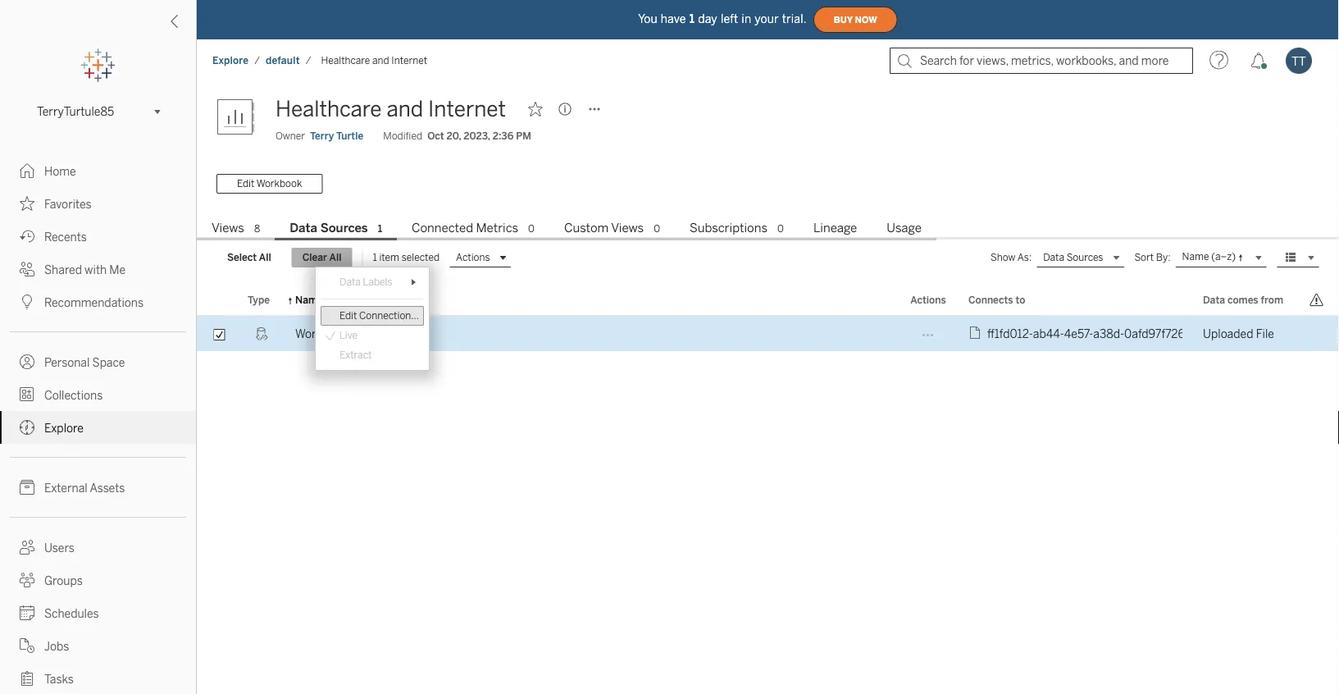 Task type: describe. For each thing, give the bounding box(es) containing it.
terry
[[310, 130, 334, 142]]

main navigation. press the up and down arrow keys to access links. element
[[0, 154, 196, 694]]

pm
[[516, 130, 532, 142]]

by:
[[1157, 251, 1171, 263]]

list view image
[[1284, 250, 1299, 265]]

all for clear all
[[329, 252, 342, 263]]

1 / from the left
[[254, 55, 260, 66]]

as:
[[1018, 251, 1032, 263]]

clear
[[302, 252, 327, 263]]

name for name
[[295, 294, 323, 306]]

live
[[340, 329, 358, 341]]

actions button
[[450, 248, 511, 267]]

collections link
[[0, 378, 196, 411]]

data inside "checkbox item"
[[340, 276, 361, 288]]

now
[[855, 15, 878, 25]]

type
[[248, 294, 270, 306]]

4e57-
[[1065, 327, 1094, 340]]

trial.
[[782, 12, 807, 26]]

name (a–z) button
[[1176, 248, 1267, 267]]

external assets link
[[0, 471, 196, 504]]

home link
[[0, 154, 196, 187]]

connects
[[969, 294, 1014, 306]]

recents
[[44, 230, 87, 244]]

healthcare inside 'main content'
[[276, 96, 382, 122]]

connection…
[[359, 310, 419, 322]]

world indicators
[[295, 327, 381, 340]]

data comes from
[[1203, 294, 1284, 306]]

left
[[721, 12, 739, 26]]

terry turtle link
[[310, 129, 364, 144]]

0 vertical spatial healthcare and internet
[[321, 55, 428, 66]]

terryturtule85 button
[[30, 102, 166, 121]]

sort by:
[[1135, 251, 1171, 263]]

terryturtule85
[[37, 105, 114, 118]]

to
[[1016, 294, 1026, 306]]

0 for views
[[654, 223, 660, 235]]

jobs link
[[0, 629, 196, 662]]

0 vertical spatial and
[[372, 55, 389, 66]]

edit connection… checkbox item
[[321, 306, 424, 326]]

recents link
[[0, 220, 196, 253]]

modified
[[383, 130, 423, 142]]

schedules
[[44, 607, 99, 620]]

internet inside 'main content'
[[428, 96, 506, 122]]

edit workbook
[[237, 178, 302, 190]]

selected
[[402, 251, 440, 263]]

you have 1 day left in your trial.
[[638, 12, 807, 26]]

live checkbox item
[[321, 326, 424, 345]]

recommendations link
[[0, 285, 196, 318]]

workbook
[[256, 178, 302, 190]]

connects to
[[969, 294, 1026, 306]]

personal
[[44, 356, 90, 369]]

have
[[661, 12, 686, 26]]

users
[[44, 541, 75, 555]]

custom views
[[564, 221, 644, 235]]

shared
[[44, 263, 82, 276]]

uploaded
[[1203, 327, 1254, 340]]

edit for edit connection…
[[340, 310, 357, 322]]

data sources button
[[1037, 248, 1125, 267]]

oct
[[428, 130, 444, 142]]

custom
[[564, 221, 609, 235]]

turtle
[[336, 130, 364, 142]]

home
[[44, 164, 76, 178]]

2 views from the left
[[611, 221, 644, 235]]

clear all
[[302, 252, 342, 263]]

file
[[1257, 327, 1275, 340]]

healthcare and internet inside 'main content'
[[276, 96, 506, 122]]

day
[[698, 12, 718, 26]]

in
[[742, 12, 752, 26]]

personal space link
[[0, 345, 196, 378]]

shared with me link
[[0, 253, 196, 285]]

data source (live—embedded in workbook) image
[[254, 326, 269, 341]]

edit for edit workbook
[[237, 178, 255, 190]]

uploaded file
[[1203, 327, 1286, 340]]

clear all button
[[292, 248, 352, 267]]

groups
[[44, 574, 83, 587]]

row containing world indicators
[[197, 316, 1340, 352]]

show as:
[[991, 251, 1032, 263]]

you
[[638, 12, 658, 26]]

labels
[[363, 276, 393, 288]]

ab44-
[[1034, 327, 1065, 340]]

space
[[92, 356, 125, 369]]

tasks
[[44, 672, 74, 686]]

edit connection…
[[340, 310, 419, 322]]

data labels
[[340, 276, 393, 288]]



Task type: locate. For each thing, give the bounding box(es) containing it.
1 vertical spatial 1
[[378, 223, 382, 235]]

explore inside main navigation. press the up and down arrow keys to access links. element
[[44, 421, 84, 435]]

external
[[44, 481, 88, 495]]

1 vertical spatial internet
[[428, 96, 506, 122]]

ff1fd012-
[[988, 327, 1034, 340]]

1 vertical spatial healthcare and internet
[[276, 96, 506, 122]]

sources left sort
[[1067, 252, 1104, 263]]

1 item selected
[[373, 251, 440, 263]]

Search for views, metrics, workbooks, and more text field
[[890, 48, 1194, 74]]

0 vertical spatial name
[[1183, 251, 1210, 263]]

groups link
[[0, 564, 196, 596]]

healthcare and internet main content
[[197, 82, 1340, 694]]

2023,
[[464, 130, 490, 142]]

buy now button
[[814, 7, 898, 33]]

favorites link
[[0, 187, 196, 220]]

grid containing world indicators
[[197, 285, 1340, 694]]

0 vertical spatial explore
[[212, 55, 249, 66]]

buy
[[834, 15, 853, 25]]

select all button
[[217, 248, 282, 267]]

1 vertical spatial data sources
[[1044, 252, 1104, 263]]

comes
[[1228, 294, 1259, 306]]

external assets
[[44, 481, 125, 495]]

schedules link
[[0, 596, 196, 629]]

0 vertical spatial explore link
[[212, 54, 250, 67]]

0 vertical spatial edit
[[237, 178, 255, 190]]

2 vertical spatial 1
[[373, 251, 377, 263]]

1 horizontal spatial 0
[[654, 223, 660, 235]]

0afd97f726f8
[[1125, 327, 1196, 340]]

internet up modified oct 20, 2023, 2:36 pm
[[428, 96, 506, 122]]

all inside select all button
[[259, 252, 271, 263]]

name left (a–z)
[[1183, 251, 1210, 263]]

1 0 from the left
[[528, 223, 535, 235]]

1 vertical spatial healthcare
[[276, 96, 382, 122]]

0 for metrics
[[528, 223, 535, 235]]

1 vertical spatial and
[[387, 96, 423, 122]]

edit left workbook
[[237, 178, 255, 190]]

healthcare up terry
[[276, 96, 382, 122]]

name
[[1183, 251, 1210, 263], [295, 294, 323, 306]]

actions inside dropdown button
[[456, 252, 490, 263]]

data inside grid
[[1203, 294, 1226, 306]]

edit up indicators
[[340, 310, 357, 322]]

0 right 'custom views'
[[654, 223, 660, 235]]

8
[[254, 223, 260, 235]]

0 horizontal spatial 0
[[528, 223, 535, 235]]

0 horizontal spatial sources
[[320, 221, 368, 235]]

0 horizontal spatial 1
[[373, 251, 377, 263]]

1 vertical spatial name
[[295, 294, 323, 306]]

tasks link
[[0, 662, 196, 694]]

explore link
[[212, 54, 250, 67], [0, 411, 196, 444]]

all for select all
[[259, 252, 271, 263]]

menu
[[316, 267, 429, 370]]

healthcare right default
[[321, 55, 370, 66]]

all right select
[[259, 252, 271, 263]]

1 views from the left
[[212, 221, 244, 235]]

1 horizontal spatial data sources
[[1044, 252, 1104, 263]]

0 right metrics
[[528, 223, 535, 235]]

me
[[109, 263, 126, 276]]

1 vertical spatial sources
[[1067, 252, 1104, 263]]

1 horizontal spatial /
[[306, 55, 311, 66]]

data sources inside dropdown button
[[1044, 252, 1104, 263]]

select
[[227, 252, 257, 263]]

sort
[[1135, 251, 1154, 263]]

world
[[295, 327, 326, 340]]

explore down the collections
[[44, 421, 84, 435]]

0 vertical spatial internet
[[392, 55, 428, 66]]

1 all from the left
[[259, 252, 271, 263]]

healthcare and internet element
[[316, 55, 432, 66]]

row group containing world indicators
[[197, 316, 1340, 352]]

edit
[[237, 178, 255, 190], [340, 310, 357, 322]]

healthcare and internet up turtle
[[321, 55, 428, 66]]

0 vertical spatial data sources
[[290, 221, 368, 235]]

data sources up clear all button
[[290, 221, 368, 235]]

1 inside sub-spaces tab list
[[378, 223, 382, 235]]

data up 'clear' at the top left of page
[[290, 221, 317, 235]]

name for name (a–z)
[[1183, 251, 1210, 263]]

2 horizontal spatial 0
[[778, 223, 784, 235]]

internet
[[392, 55, 428, 66], [428, 96, 506, 122]]

internet up modified
[[392, 55, 428, 66]]

explore link left default link
[[212, 54, 250, 67]]

connected metrics
[[412, 221, 519, 235]]

2 horizontal spatial 1
[[690, 12, 695, 26]]

sources up clear all
[[320, 221, 368, 235]]

extract checkbox item
[[321, 345, 424, 365]]

usage
[[887, 221, 922, 235]]

(a–z)
[[1212, 251, 1236, 263]]

assets
[[90, 481, 125, 495]]

favorites
[[44, 197, 92, 211]]

views
[[212, 221, 244, 235], [611, 221, 644, 235]]

users link
[[0, 531, 196, 564]]

1 up item
[[378, 223, 382, 235]]

data inside sub-spaces tab list
[[290, 221, 317, 235]]

data left the labels
[[340, 276, 361, 288]]

1 vertical spatial actions
[[911, 294, 946, 306]]

row
[[197, 316, 1340, 352]]

and
[[372, 55, 389, 66], [387, 96, 423, 122]]

name inside grid
[[295, 294, 323, 306]]

0 right subscriptions
[[778, 223, 784, 235]]

1 for 1 item selected
[[373, 251, 377, 263]]

0 horizontal spatial actions
[[456, 252, 490, 263]]

edit workbook button
[[217, 174, 323, 194]]

healthcare
[[321, 55, 370, 66], [276, 96, 382, 122]]

1 horizontal spatial internet
[[428, 96, 506, 122]]

sources
[[320, 221, 368, 235], [1067, 252, 1104, 263]]

1 vertical spatial edit
[[340, 310, 357, 322]]

row group
[[197, 316, 1340, 352]]

menu containing data labels
[[316, 267, 429, 370]]

explore / default /
[[212, 55, 311, 66]]

default
[[266, 55, 300, 66]]

owner
[[276, 130, 305, 142]]

all
[[259, 252, 271, 263], [329, 252, 342, 263]]

all right 'clear' at the top left of page
[[329, 252, 342, 263]]

data right as:
[[1044, 252, 1065, 263]]

data left comes
[[1203, 294, 1226, 306]]

1 horizontal spatial explore
[[212, 55, 249, 66]]

1 horizontal spatial all
[[329, 252, 342, 263]]

lineage
[[814, 221, 858, 235]]

0 vertical spatial sources
[[320, 221, 368, 235]]

edit inside checkbox item
[[340, 310, 357, 322]]

data labels checkbox item
[[321, 272, 424, 292]]

name (a–z)
[[1183, 251, 1236, 263]]

jobs
[[44, 639, 69, 653]]

0 horizontal spatial all
[[259, 252, 271, 263]]

and inside 'main content'
[[387, 96, 423, 122]]

default link
[[265, 54, 301, 67]]

your
[[755, 12, 779, 26]]

views right custom at the top of page
[[611, 221, 644, 235]]

data inside dropdown button
[[1044, 252, 1065, 263]]

explore for explore
[[44, 421, 84, 435]]

1 horizontal spatial explore link
[[212, 54, 250, 67]]

subscriptions
[[690, 221, 768, 235]]

1 horizontal spatial 1
[[378, 223, 382, 235]]

0 horizontal spatial internet
[[392, 55, 428, 66]]

1 horizontal spatial actions
[[911, 294, 946, 306]]

/ left default link
[[254, 55, 260, 66]]

navigation panel element
[[0, 49, 196, 694]]

name inside popup button
[[1183, 251, 1210, 263]]

1 for 1
[[378, 223, 382, 235]]

healthcare and internet up modified
[[276, 96, 506, 122]]

all inside clear all button
[[329, 252, 342, 263]]

extract
[[340, 349, 372, 361]]

cell inside grid
[[1299, 316, 1340, 352]]

1 vertical spatial explore
[[44, 421, 84, 435]]

sources inside sub-spaces tab list
[[320, 221, 368, 235]]

item
[[379, 251, 400, 263]]

grid
[[197, 285, 1340, 694]]

explore left default link
[[212, 55, 249, 66]]

metrics
[[476, 221, 519, 235]]

1
[[690, 12, 695, 26], [378, 223, 382, 235], [373, 251, 377, 263]]

explore link down the collections
[[0, 411, 196, 444]]

workbook image
[[217, 93, 266, 142]]

shared with me
[[44, 263, 126, 276]]

actions down the connected metrics on the top left
[[456, 252, 490, 263]]

3 0 from the left
[[778, 223, 784, 235]]

1 horizontal spatial edit
[[340, 310, 357, 322]]

data sources inside sub-spaces tab list
[[290, 221, 368, 235]]

connected
[[412, 221, 473, 235]]

0 vertical spatial actions
[[456, 252, 490, 263]]

explore
[[212, 55, 249, 66], [44, 421, 84, 435]]

0 horizontal spatial views
[[212, 221, 244, 235]]

actions inside grid
[[911, 294, 946, 306]]

2 all from the left
[[329, 252, 342, 263]]

owner terry turtle
[[276, 130, 364, 142]]

actions left connects
[[911, 294, 946, 306]]

1 left item
[[373, 251, 377, 263]]

name up world
[[295, 294, 323, 306]]

/
[[254, 55, 260, 66], [306, 55, 311, 66]]

/ right default
[[306, 55, 311, 66]]

sub-spaces tab list
[[197, 219, 1340, 240]]

explore for explore / default /
[[212, 55, 249, 66]]

indicators
[[328, 327, 381, 340]]

1 horizontal spatial name
[[1183, 251, 1210, 263]]

1 left day
[[690, 12, 695, 26]]

1 vertical spatial explore link
[[0, 411, 196, 444]]

0 horizontal spatial explore
[[44, 421, 84, 435]]

2 / from the left
[[306, 55, 311, 66]]

0 horizontal spatial /
[[254, 55, 260, 66]]

views left "8"
[[212, 221, 244, 235]]

2 0 from the left
[[654, 223, 660, 235]]

0 vertical spatial 1
[[690, 12, 695, 26]]

modified oct 20, 2023, 2:36 pm
[[383, 130, 532, 142]]

data sources right as:
[[1044, 252, 1104, 263]]

0 horizontal spatial name
[[295, 294, 323, 306]]

0 horizontal spatial explore link
[[0, 411, 196, 444]]

ff1fd012-ab44-4e57-a38d-0afd97f726f8
[[988, 327, 1196, 340]]

1 horizontal spatial views
[[611, 221, 644, 235]]

collections
[[44, 388, 103, 402]]

0 horizontal spatial edit
[[237, 178, 255, 190]]

cell
[[1299, 316, 1340, 352]]

0 horizontal spatial data sources
[[290, 221, 368, 235]]

0
[[528, 223, 535, 235], [654, 223, 660, 235], [778, 223, 784, 235]]

1 horizontal spatial sources
[[1067, 252, 1104, 263]]

0 vertical spatial healthcare
[[321, 55, 370, 66]]

edit inside button
[[237, 178, 255, 190]]

personal space
[[44, 356, 125, 369]]

sources inside "data sources" dropdown button
[[1067, 252, 1104, 263]]

20,
[[447, 130, 461, 142]]

file (tableau data engine) image
[[969, 326, 988, 342]]

from
[[1261, 294, 1284, 306]]

select all
[[227, 252, 271, 263]]



Task type: vqa. For each thing, say whether or not it's contained in the screenshot.
cell in grid
yes



